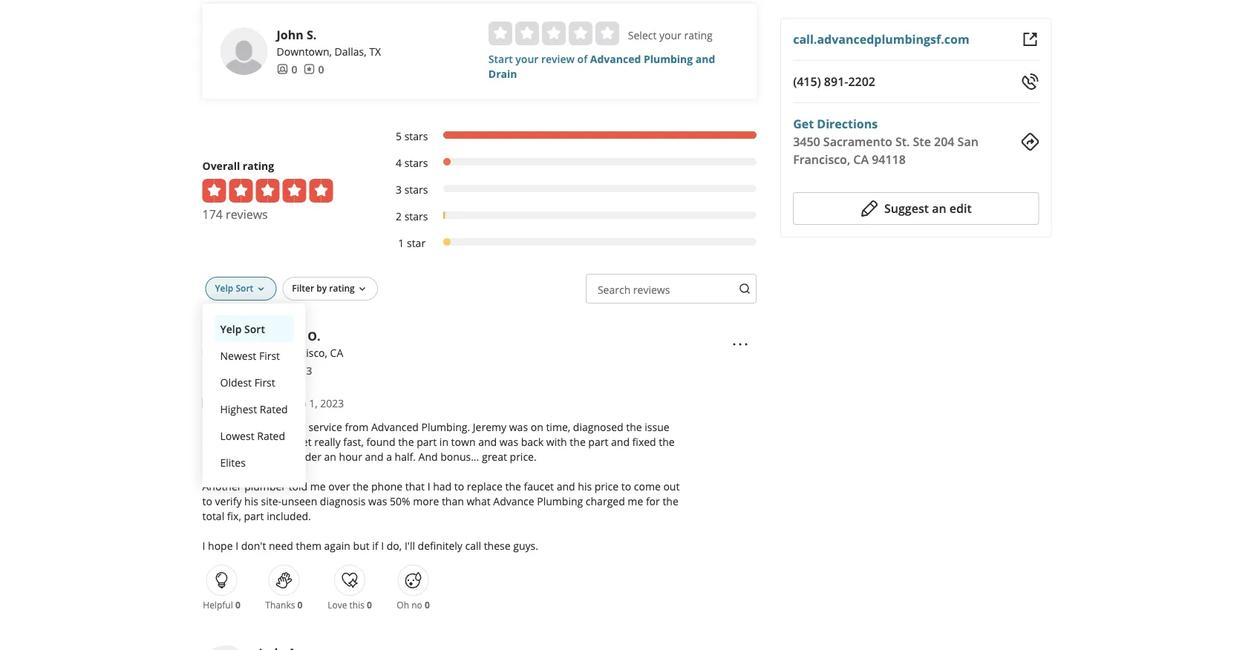 Task type: vqa. For each thing, say whether or not it's contained in the screenshot.
fast,
yes



Task type: describe. For each thing, give the bounding box(es) containing it.
yelp for yelp sort dropdown button
[[215, 282, 234, 294]]

call.advancedplumbingsf.com
[[793, 31, 970, 47]]

newest
[[220, 349, 256, 363]]

oh
[[397, 599, 409, 612]]

your for select
[[660, 28, 682, 42]]

2 horizontal spatial to
[[622, 479, 632, 494]]

need
[[269, 539, 293, 553]]

891-
[[824, 74, 849, 90]]

select
[[628, 28, 657, 42]]

than
[[442, 494, 464, 508]]

replace
[[467, 479, 503, 494]]

24 pencil v2 image
[[861, 200, 879, 218]]

rating for select your rating
[[685, 28, 713, 42]]

stars for 2 stars
[[405, 209, 428, 223]]

3
[[396, 182, 402, 196]]

the down time,
[[570, 435, 586, 449]]

advance
[[493, 494, 535, 508]]

what
[[467, 494, 491, 508]]

highest rated button
[[214, 396, 294, 423]]

1 horizontal spatial to
[[454, 479, 464, 494]]

1 horizontal spatial with
[[267, 420, 287, 434]]

thanks 0
[[265, 599, 303, 612]]

had
[[433, 479, 452, 494]]

edit
[[950, 201, 972, 217]]

24 directions v2 image
[[1022, 133, 1040, 151]]

drain
[[489, 66, 517, 80]]

and left fixed
[[611, 435, 630, 449]]

photo of john s. image
[[220, 27, 268, 75]]

great
[[482, 450, 507, 464]]

jeremy
[[473, 420, 507, 434]]

2
[[396, 209, 402, 223]]

plumber
[[245, 479, 286, 494]]

1 vertical spatial was
[[500, 435, 519, 449]]

plumbing inside another plumber told me over the phone that i had to replace the faucet and his price to come out to verify his site-unseen diagnosis was 50% more than what advance plumbing charged me for the total fix, part included.
[[537, 494, 583, 508]]

24 external link v2 image
[[1022, 30, 1040, 48]]

love this 0
[[328, 599, 372, 612]]

included.
[[267, 509, 311, 523]]

ca inside patricia o. san francisco, ca
[[330, 346, 343, 360]]

st.
[[896, 134, 910, 150]]

patricia
[[259, 328, 305, 344]]

an inside button
[[932, 201, 947, 217]]

john
[[277, 27, 304, 43]]

get directions link
[[793, 116, 878, 132]]

lowest rated button
[[214, 423, 294, 449]]

that
[[405, 479, 425, 494]]

2 stars
[[396, 209, 428, 223]]

1 vertical spatial his
[[244, 494, 258, 508]]

and left the a
[[365, 450, 384, 464]]

on
[[531, 420, 544, 434]]

sort for yelp sort button
[[244, 322, 265, 336]]

for
[[646, 494, 660, 508]]

no
[[412, 599, 423, 612]]

search
[[598, 283, 631, 297]]

0 right no
[[425, 599, 430, 612]]

stars for 3 stars
[[405, 182, 428, 196]]

tx
[[369, 44, 381, 58]]

advanced inside advanced plumbing and drain
[[590, 52, 641, 66]]

5 stars
[[396, 129, 428, 143]]

1,
[[309, 396, 318, 410]]

50%
[[390, 494, 410, 508]]

rated for highest rated
[[260, 402, 288, 416]]

suggest an edit
[[885, 201, 972, 217]]

don't
[[241, 539, 266, 553]]

of
[[578, 52, 588, 66]]

diagnosis
[[320, 494, 366, 508]]

filter reviews by 1 star rating element
[[381, 235, 757, 250]]

verify
[[215, 494, 242, 508]]

an inside really happy with the service from advanced plumbing. jeremy was on time, diagnosed the issue with my kitchen faucet really fast, found the part in town and was back with the part and fixed the problem. done, in under an hour and a half. and bonus... great price.
[[324, 450, 336, 464]]

stars for 4 stars
[[405, 156, 428, 170]]

lowest rated
[[220, 429, 285, 443]]

total
[[202, 509, 224, 523]]

hope
[[208, 539, 233, 553]]

0 vertical spatial was
[[509, 420, 528, 434]]

94118
[[872, 152, 906, 168]]

16 friends v2 image
[[277, 63, 289, 75]]

0 right thanks
[[298, 599, 303, 612]]

suggest
[[885, 201, 929, 217]]

yelp for yelp sort button
[[220, 322, 242, 336]]

suggest an edit button
[[793, 192, 1040, 225]]

rating element
[[489, 21, 619, 45]]

your for start
[[516, 52, 539, 66]]

service
[[309, 420, 342, 434]]

0 right helpful
[[235, 599, 240, 612]]

stars for 5 stars
[[405, 129, 428, 143]]

hour
[[339, 450, 362, 464]]

and inside advanced plumbing and drain
[[696, 52, 716, 66]]

2 horizontal spatial part
[[589, 435, 609, 449]]

filter by rating button
[[282, 277, 378, 301]]

yelp sort for yelp sort button
[[220, 322, 265, 336]]

site-
[[261, 494, 282, 508]]

rated for lowest rated
[[257, 429, 285, 443]]

ste
[[913, 134, 931, 150]]

(0 reactions) element for oh no 0
[[425, 599, 430, 612]]

time,
[[546, 420, 571, 434]]

highest rated
[[220, 402, 288, 416]]

advanced inside really happy with the service from advanced plumbing. jeremy was on time, diagnosed the issue with my kitchen faucet really fast, found the part in town and was back with the part and fixed the problem. done, in under an hour and a half. and bonus... great price.
[[371, 420, 419, 434]]

16 chevron down v2 image for filter by rating
[[356, 284, 368, 295]]

reviews for search reviews
[[634, 283, 670, 297]]

a
[[386, 450, 392, 464]]

13
[[300, 364, 312, 378]]

reviews for 174 reviews
[[226, 206, 268, 222]]

search reviews
[[598, 283, 670, 297]]

these
[[484, 539, 511, 553]]

yelp sort button
[[205, 277, 277, 301]]

2202
[[849, 74, 876, 90]]

16 chevron down v2 image for yelp sort
[[255, 284, 267, 295]]

yelp sort button
[[214, 316, 294, 342]]

(0 reactions) element for thanks 0
[[298, 599, 303, 612]]

fix,
[[227, 509, 241, 523]]

bonus...
[[441, 450, 479, 464]]

5 star rating image for 174 reviews
[[202, 179, 333, 203]]

0 inside the friends "element"
[[292, 62, 298, 76]]

john s. link
[[277, 27, 317, 43]]

over
[[329, 479, 350, 494]]

0 right this
[[367, 599, 372, 612]]

the down out
[[663, 494, 679, 508]]

price.
[[510, 450, 537, 464]]

174
[[202, 206, 223, 222]]

5 star rating image for sep 1, 2023
[[202, 396, 283, 411]]

filter reviews by 5 stars rating element
[[381, 128, 757, 143]]

sep 1, 2023
[[289, 396, 344, 410]]

guys.
[[513, 539, 539, 553]]

patricia o. link
[[259, 328, 321, 344]]

1
[[398, 236, 404, 250]]

the down sep
[[290, 420, 306, 434]]

fast,
[[343, 435, 364, 449]]

san inside the get directions 3450 sacramento st. ste 204 san francisco, ca 94118
[[958, 134, 979, 150]]

plumbing.
[[422, 420, 470, 434]]

0 vertical spatial me
[[310, 479, 326, 494]]

san inside patricia o. san francisco, ca
[[259, 346, 277, 360]]

price
[[595, 479, 619, 494]]



Task type: locate. For each thing, give the bounding box(es) containing it.
sep
[[289, 396, 307, 410]]

stars right "3"
[[405, 182, 428, 196]]

0 horizontal spatial me
[[310, 479, 326, 494]]

i left the had
[[428, 479, 431, 494]]

16 chevron down v2 image
[[255, 284, 267, 295], [356, 284, 368, 295]]

plumbing
[[644, 52, 693, 66], [537, 494, 583, 508]]

the down 'issue'
[[659, 435, 675, 449]]

yelp up newest
[[220, 322, 242, 336]]

faucet inside really happy with the service from advanced plumbing. jeremy was on time, diagnosed the issue with my kitchen faucet really fast, found the part in town and was back with the part and fixed the problem. done, in under an hour and a half. and bonus... great price.
[[282, 435, 312, 449]]

1 vertical spatial advanced
[[371, 420, 419, 434]]

problem.
[[202, 450, 247, 464]]

1 horizontal spatial 16 chevron down v2 image
[[356, 284, 368, 295]]

(0 reactions) element for helpful 0
[[235, 599, 240, 612]]

stars right 4
[[405, 156, 428, 170]]

me right the told
[[310, 479, 326, 494]]

yelp sort inside yelp sort dropdown button
[[215, 282, 254, 294]]

faucet up "under"
[[282, 435, 312, 449]]

and
[[696, 52, 716, 66], [478, 435, 497, 449], [611, 435, 630, 449], [365, 450, 384, 464], [557, 479, 575, 494]]

yelp sort for yelp sort dropdown button
[[215, 282, 254, 294]]

yelp inside dropdown button
[[215, 282, 234, 294]]

reviews element
[[303, 62, 324, 76]]

rated inside button
[[260, 402, 288, 416]]

1 horizontal spatial your
[[660, 28, 682, 42]]

first inside newest first button
[[259, 349, 280, 363]]

1 5 star rating image from the top
[[202, 179, 333, 203]]

1 stars from the top
[[405, 129, 428, 143]]

and down select your rating
[[696, 52, 716, 66]]

town
[[451, 435, 476, 449]]

4 stars from the top
[[405, 209, 428, 223]]

part
[[417, 435, 437, 449], [589, 435, 609, 449], [244, 509, 264, 523]]

5 star rating image
[[202, 179, 333, 203], [202, 396, 283, 411]]

stars right 2
[[405, 209, 428, 223]]

5
[[396, 129, 402, 143]]

advanced up the found
[[371, 420, 419, 434]]

menu image
[[732, 336, 750, 354]]

5 star rating image down overall rating
[[202, 179, 333, 203]]

0 horizontal spatial your
[[516, 52, 539, 66]]

charged
[[586, 494, 625, 508]]

1 vertical spatial rating
[[243, 158, 274, 173]]

his left price
[[578, 479, 592, 494]]

1 vertical spatial an
[[324, 450, 336, 464]]

i right hope
[[236, 539, 238, 553]]

0 vertical spatial ca
[[854, 152, 869, 168]]

i hope i don't need them again but if i do, i'll definitely call these guys.
[[202, 539, 539, 553]]

issue
[[645, 420, 670, 434]]

2 vertical spatial rating
[[329, 282, 355, 294]]

with
[[267, 420, 287, 434], [202, 435, 223, 449], [547, 435, 567, 449]]

2023
[[320, 396, 344, 410]]

half.
[[395, 450, 416, 464]]

1 horizontal spatial advanced
[[590, 52, 641, 66]]

(415) 891-2202
[[793, 74, 876, 90]]

was inside another plumber told me over the phone that i had to replace the faucet and his price to come out to verify his site-unseen diagnosis was 50% more than what advance plumbing charged me for the total fix, part included.
[[368, 494, 387, 508]]

elites
[[220, 456, 246, 470]]

i'll
[[405, 539, 415, 553]]

to up than
[[454, 479, 464, 494]]

1 horizontal spatial san
[[958, 134, 979, 150]]

part inside another plumber told me over the phone that i had to replace the faucet and his price to come out to verify his site-unseen diagnosis was 50% more than what advance plumbing charged me for the total fix, part included.
[[244, 509, 264, 523]]

them
[[296, 539, 322, 553]]

your right select
[[660, 28, 682, 42]]

1 vertical spatial yelp
[[220, 322, 242, 336]]

another plumber told me over the phone that i had to replace the faucet and his price to come out to verify his site-unseen diagnosis was 50% more than what advance plumbing charged me for the total fix, part included.
[[202, 479, 680, 523]]

1 vertical spatial plumbing
[[537, 494, 583, 508]]

0 vertical spatial plumbing
[[644, 52, 693, 66]]

rating inside filter by rating popup button
[[329, 282, 355, 294]]

1 vertical spatial sort
[[244, 322, 265, 336]]

0 vertical spatial rating
[[685, 28, 713, 42]]

16 review v2 image
[[303, 63, 315, 75]]

the right the over
[[353, 479, 369, 494]]

2 5 star rating image from the top
[[202, 396, 283, 411]]

francisco, inside patricia o. san francisco, ca
[[279, 346, 328, 360]]

sort inside yelp sort dropdown button
[[236, 282, 254, 294]]

happy
[[234, 420, 264, 434]]

san
[[958, 134, 979, 150], [259, 346, 277, 360]]

his left site-
[[244, 494, 258, 508]]

rating right overall
[[243, 158, 274, 173]]

0 horizontal spatial san
[[259, 346, 277, 360]]

1 horizontal spatial an
[[932, 201, 947, 217]]

yelp sort inside yelp sort button
[[220, 322, 265, 336]]

highest
[[220, 402, 257, 416]]

2 horizontal spatial with
[[547, 435, 567, 449]]

(415)
[[793, 74, 821, 90]]

24 phone v2 image
[[1022, 73, 1040, 91]]

1 vertical spatial san
[[259, 346, 277, 360]]

(0 reactions) element for love this 0
[[367, 599, 372, 612]]

0 vertical spatial rated
[[260, 402, 288, 416]]

1 horizontal spatial rating
[[329, 282, 355, 294]]

1 horizontal spatial ca
[[854, 152, 869, 168]]

definitely
[[418, 539, 463, 553]]

1 vertical spatial francisco,
[[279, 346, 328, 360]]

get directions 3450 sacramento st. ste 204 san francisco, ca 94118
[[793, 116, 979, 168]]

me left for
[[628, 494, 643, 508]]

rated inside "button"
[[257, 429, 285, 443]]

part up and
[[417, 435, 437, 449]]

1 horizontal spatial francisco,
[[793, 152, 851, 168]]

patricia o. san francisco, ca
[[259, 328, 343, 360]]

helpful
[[203, 599, 233, 612]]

174 reviews
[[202, 206, 268, 222]]

with down really
[[202, 435, 223, 449]]

plumbing down select your rating
[[644, 52, 693, 66]]

oh no 0
[[397, 599, 430, 612]]

san down patricia
[[259, 346, 277, 360]]

(0 reactions) element right thanks
[[298, 599, 303, 612]]

0 vertical spatial san
[[958, 134, 979, 150]]

16 chevron down v2 image up yelp sort button
[[255, 284, 267, 295]]

0 vertical spatial yelp sort
[[215, 282, 254, 294]]

ca up 2023 on the left bottom of page
[[330, 346, 343, 360]]

photo of patricia o. image
[[202, 329, 250, 377]]

ca inside the get directions 3450 sacramento st. ste 204 san francisco, ca 94118
[[854, 152, 869, 168]]

ca down sacramento at the right top
[[854, 152, 869, 168]]

1 vertical spatial your
[[516, 52, 539, 66]]

really
[[202, 420, 231, 434]]

0 horizontal spatial faucet
[[282, 435, 312, 449]]

0 horizontal spatial part
[[244, 509, 264, 523]]

friends element
[[277, 62, 298, 76]]

was up price. on the left of page
[[500, 435, 519, 449]]

rating right by
[[329, 282, 355, 294]]

rated left sep
[[260, 402, 288, 416]]

elites button
[[214, 449, 294, 476]]

overall rating
[[202, 158, 274, 173]]

0 horizontal spatial francisco,
[[279, 346, 328, 360]]

francisco, down the 3450
[[793, 152, 851, 168]]

1 vertical spatial reviews
[[634, 283, 670, 297]]

i right if
[[381, 539, 384, 553]]

yelp sort
[[215, 282, 254, 294], [220, 322, 265, 336]]

1 horizontal spatial in
[[440, 435, 449, 449]]

with up the kitchen
[[267, 420, 287, 434]]

first for oldest first
[[255, 375, 275, 390]]

downtown,
[[277, 44, 332, 58]]

i
[[428, 479, 431, 494], [202, 539, 205, 553], [236, 539, 238, 553], [381, 539, 384, 553]]

0 horizontal spatial advanced
[[371, 420, 419, 434]]

1 star
[[398, 236, 426, 250]]

1 vertical spatial ca
[[330, 346, 343, 360]]

and down jeremy on the bottom of page
[[478, 435, 497, 449]]

directions
[[817, 116, 878, 132]]

in
[[440, 435, 449, 449], [281, 450, 290, 464]]

0 horizontal spatial his
[[244, 494, 258, 508]]

1 vertical spatial in
[[281, 450, 290, 464]]

(0 reactions) element right this
[[367, 599, 372, 612]]

4 stars
[[396, 156, 428, 170]]

1 horizontal spatial plumbing
[[644, 52, 693, 66]]

0 vertical spatial first
[[259, 349, 280, 363]]

3450
[[793, 134, 821, 150]]

filter reviews by 3 stars rating element
[[381, 182, 757, 197]]

0 vertical spatial an
[[932, 201, 947, 217]]

(no rating) image
[[489, 21, 619, 45]]

faucet up advance
[[524, 479, 554, 494]]

0 vertical spatial reviews
[[226, 206, 268, 222]]

first down patricia
[[259, 349, 280, 363]]

francisco, up 13
[[279, 346, 328, 360]]

me
[[310, 479, 326, 494], [628, 494, 643, 508]]

3 stars from the top
[[405, 182, 428, 196]]

stars inside 'element'
[[405, 156, 428, 170]]

1 vertical spatial me
[[628, 494, 643, 508]]

0 horizontal spatial to
[[202, 494, 212, 508]]

(0 reactions) element right no
[[425, 599, 430, 612]]

this
[[350, 599, 365, 612]]

1 vertical spatial rated
[[257, 429, 285, 443]]

0 vertical spatial 5 star rating image
[[202, 179, 333, 203]]

my
[[226, 435, 241, 449]]

the up advance
[[505, 479, 521, 494]]

by
[[317, 282, 327, 294]]

16 chevron down v2 image inside yelp sort dropdown button
[[255, 284, 267, 295]]

filter
[[292, 282, 314, 294]]

2 vertical spatial was
[[368, 494, 387, 508]]

yelp
[[215, 282, 234, 294], [220, 322, 242, 336]]

4 (0 reactions) element from the left
[[425, 599, 430, 612]]

i left hope
[[202, 539, 205, 553]]

kitchen
[[244, 435, 279, 449]]

san right 204
[[958, 134, 979, 150]]

0 vertical spatial in
[[440, 435, 449, 449]]

  text field
[[586, 274, 757, 304]]

was left on
[[509, 420, 528, 434]]

yelp sort up yelp sort button
[[215, 282, 254, 294]]

plumbing left charged
[[537, 494, 583, 508]]

first for newest first
[[259, 349, 280, 363]]

(0 reactions) element right helpful
[[235, 599, 240, 612]]

1 16 chevron down v2 image from the left
[[255, 284, 267, 295]]

sort up newest first button
[[244, 322, 265, 336]]

with down time,
[[547, 435, 567, 449]]

part right fix,
[[244, 509, 264, 523]]

sort
[[236, 282, 254, 294], [244, 322, 265, 336]]

stars right 5 on the left of the page
[[405, 129, 428, 143]]

0 horizontal spatial reviews
[[226, 206, 268, 222]]

and inside another plumber told me over the phone that i had to replace the faucet and his price to come out to verify his site-unseen diagnosis was 50% more than what advance plumbing charged me for the total fix, part included.
[[557, 479, 575, 494]]

reviews right search
[[634, 283, 670, 297]]

was
[[509, 420, 528, 434], [500, 435, 519, 449], [368, 494, 387, 508]]

2 stars from the top
[[405, 156, 428, 170]]

oldest first
[[220, 375, 275, 390]]

0 horizontal spatial plumbing
[[537, 494, 583, 508]]

plumbing inside advanced plumbing and drain
[[644, 52, 693, 66]]

1 vertical spatial first
[[255, 375, 275, 390]]

1 horizontal spatial faucet
[[524, 479, 554, 494]]

newest first
[[220, 349, 280, 363]]

to
[[454, 479, 464, 494], [622, 479, 632, 494], [202, 494, 212, 508]]

thanks
[[265, 599, 295, 612]]

star
[[407, 236, 426, 250]]

5 star rating image down oldest first
[[202, 396, 283, 411]]

sacramento
[[824, 134, 893, 150]]

faucet inside another plumber told me over the phone that i had to replace the faucet and his price to come out to verify his site-unseen diagnosis was 50% more than what advance plumbing charged me for the total fix, part included.
[[524, 479, 554, 494]]

0 vertical spatial francisco,
[[793, 152, 851, 168]]

really happy with the service from advanced plumbing. jeremy was on time, diagnosed the issue with my kitchen faucet really fast, found the part in town and was back with the part and fixed the problem. done, in under an hour and a half. and bonus... great price.
[[202, 420, 675, 464]]

0 right 16 review v2 image
[[318, 62, 324, 76]]

advanced plumbing and drain
[[489, 52, 716, 80]]

i inside another plumber told me over the phone that i had to replace the faucet and his price to come out to verify his site-unseen diagnosis was 50% more than what advance plumbing charged me for the total fix, part included.
[[428, 479, 431, 494]]

16 chevron down v2 image inside filter by rating popup button
[[356, 284, 368, 295]]

16 chevron down v2 image right the filter by rating
[[356, 284, 368, 295]]

1 horizontal spatial part
[[417, 435, 437, 449]]

francisco, inside the get directions 3450 sacramento st. ste 204 san francisco, ca 94118
[[793, 152, 851, 168]]

0 vertical spatial advanced
[[590, 52, 641, 66]]

advanced right 'of'
[[590, 52, 641, 66]]

yelp sort up newest
[[220, 322, 265, 336]]

search image
[[739, 283, 751, 295]]

0 vertical spatial sort
[[236, 282, 254, 294]]

0 horizontal spatial in
[[281, 450, 290, 464]]

o.
[[308, 328, 321, 344]]

your right start
[[516, 52, 539, 66]]

0 inside reviews element
[[318, 62, 324, 76]]

0 vertical spatial his
[[578, 479, 592, 494]]

from
[[345, 420, 369, 434]]

first inside oldest first button
[[255, 375, 275, 390]]

in down plumbing.
[[440, 435, 449, 449]]

helpful 0
[[203, 599, 240, 612]]

an down the really
[[324, 450, 336, 464]]

filter reviews by 2 stars rating element
[[381, 209, 757, 223]]

0 horizontal spatial rating
[[243, 158, 274, 173]]

sort for yelp sort dropdown button
[[236, 282, 254, 294]]

rated
[[260, 402, 288, 416], [257, 429, 285, 443]]

to up total
[[202, 494, 212, 508]]

0 horizontal spatial 16 chevron down v2 image
[[255, 284, 267, 295]]

come
[[634, 479, 661, 494]]

None radio
[[542, 21, 566, 45], [596, 21, 619, 45], [542, 21, 566, 45], [596, 21, 619, 45]]

0 horizontal spatial an
[[324, 450, 336, 464]]

0 left 13
[[274, 364, 280, 378]]

again
[[324, 539, 351, 553]]

1 vertical spatial yelp sort
[[220, 322, 265, 336]]

0 right "16 friends v2" icon
[[292, 62, 298, 76]]

filter reviews by 4 stars rating element
[[381, 155, 757, 170]]

in right done,
[[281, 450, 290, 464]]

2 horizontal spatial rating
[[685, 28, 713, 42]]

(0 reactions) element
[[235, 599, 240, 612], [298, 599, 303, 612], [367, 599, 372, 612], [425, 599, 430, 612]]

an
[[932, 201, 947, 217], [324, 450, 336, 464]]

to right price
[[622, 479, 632, 494]]

rated up done,
[[257, 429, 285, 443]]

sort inside yelp sort button
[[244, 322, 265, 336]]

first down newest first button
[[255, 375, 275, 390]]

0 vertical spatial your
[[660, 28, 682, 42]]

1 horizontal spatial his
[[578, 479, 592, 494]]

0 vertical spatial yelp
[[215, 282, 234, 294]]

part down the diagnosed
[[589, 435, 609, 449]]

yelp up yelp sort button
[[215, 282, 234, 294]]

rating for filter by rating
[[329, 282, 355, 294]]

1 horizontal spatial reviews
[[634, 283, 670, 297]]

if
[[372, 539, 379, 553]]

None radio
[[489, 21, 512, 45], [515, 21, 539, 45], [569, 21, 593, 45], [489, 21, 512, 45], [515, 21, 539, 45], [569, 21, 593, 45]]

reviews right 174 on the left top of the page
[[226, 206, 268, 222]]

2 (0 reactions) element from the left
[[298, 599, 303, 612]]

0 horizontal spatial with
[[202, 435, 223, 449]]

faucet
[[282, 435, 312, 449], [524, 479, 554, 494]]

yelp inside button
[[220, 322, 242, 336]]

1 vertical spatial 5 star rating image
[[202, 396, 283, 411]]

the up half.
[[398, 435, 414, 449]]

1 (0 reactions) element from the left
[[235, 599, 240, 612]]

call
[[465, 539, 481, 553]]

oldest
[[220, 375, 252, 390]]

under
[[292, 450, 322, 464]]

1 vertical spatial faucet
[[524, 479, 554, 494]]

1 horizontal spatial me
[[628, 494, 643, 508]]

sort up yelp sort button
[[236, 282, 254, 294]]

an left the edit
[[932, 201, 947, 217]]

0 vertical spatial faucet
[[282, 435, 312, 449]]

select your rating
[[628, 28, 713, 42]]

and left price
[[557, 479, 575, 494]]

0 horizontal spatial ca
[[330, 346, 343, 360]]

2 16 chevron down v2 image from the left
[[356, 284, 368, 295]]

rating right select
[[685, 28, 713, 42]]

overall
[[202, 158, 240, 173]]

3 (0 reactions) element from the left
[[367, 599, 372, 612]]

the up fixed
[[626, 420, 642, 434]]

was down phone
[[368, 494, 387, 508]]



